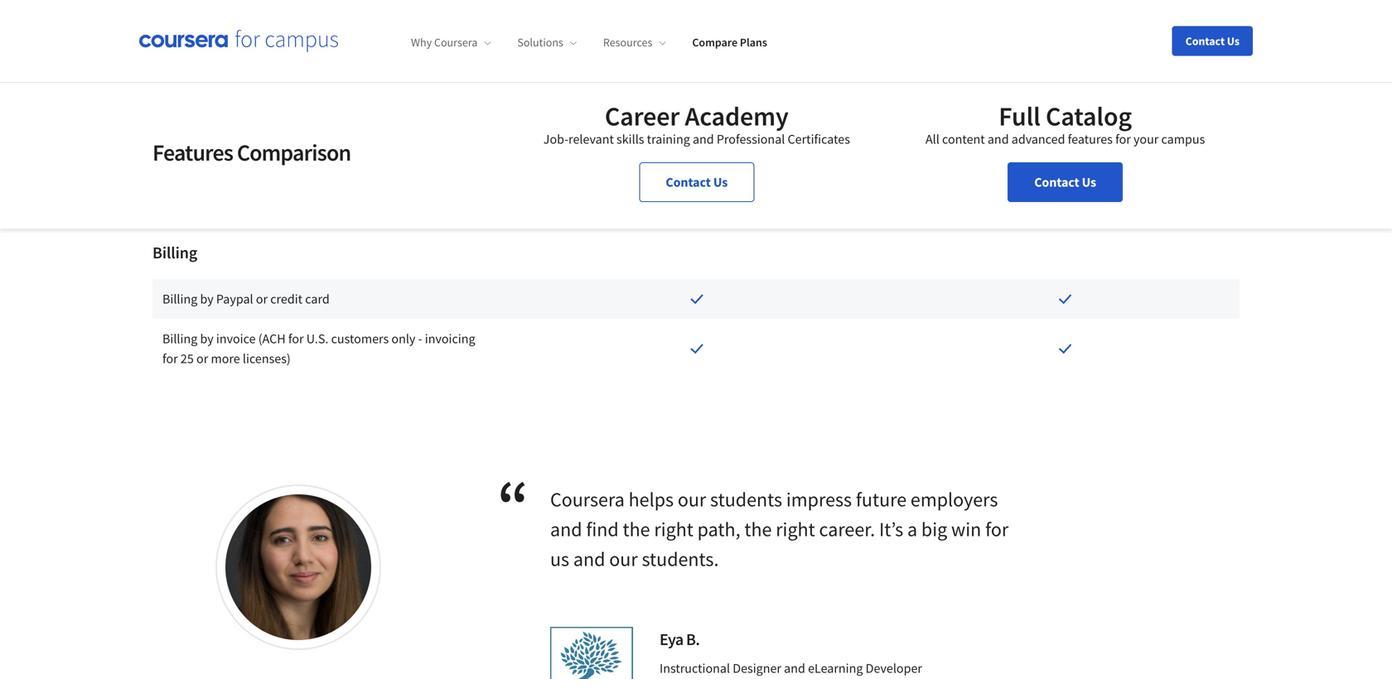 Task type: vqa. For each thing, say whether or not it's contained in the screenshot.
invoicing
yes



Task type: locate. For each thing, give the bounding box(es) containing it.
1 vertical spatial billing
[[162, 291, 197, 307]]

api integrations
[[162, 128, 250, 145]]

1 horizontal spatial contact us
[[1034, 174, 1096, 191]]

contact us inside contact us button
[[1186, 34, 1240, 48]]

coursera up find
[[550, 487, 625, 512]]

the down 'helps'
[[623, 517, 650, 542]]

or left credit
[[256, 291, 268, 307]]

why coursera link
[[411, 35, 491, 50]]

1 horizontal spatial contact
[[1034, 174, 1079, 191]]

right down impress
[[776, 517, 815, 542]]

1 horizontal spatial coursera
[[550, 487, 625, 512]]

and
[[693, 131, 714, 148], [988, 131, 1009, 148], [550, 517, 582, 542], [573, 547, 605, 572], [784, 660, 805, 677]]

for right win
[[985, 517, 1009, 542]]

1 right from the left
[[654, 517, 694, 542]]

1 horizontal spatial contact us link
[[1008, 162, 1123, 202]]

career academy job-relevant skills training and professional certificates
[[543, 99, 850, 148]]

us inside button
[[1227, 34, 1240, 48]]

0 vertical spatial billing
[[152, 242, 197, 263]]

contact inside button
[[1186, 34, 1225, 48]]

2 by from the top
[[200, 331, 214, 347]]

compare
[[692, 35, 738, 50]]

job-
[[543, 131, 569, 148]]

eya b.
[[660, 629, 700, 650]]

additional
[[264, 40, 336, 61]]

or
[[256, 291, 268, 307], [196, 351, 208, 367]]

1 vertical spatial by
[[200, 331, 214, 347]]

billing
[[152, 242, 197, 263], [162, 291, 197, 307], [162, 331, 197, 347]]

by left "paypal"
[[200, 291, 214, 307]]

2 contact us link from the left
[[1008, 162, 1123, 202]]

us
[[1227, 34, 1240, 48], [713, 174, 728, 191], [1082, 174, 1096, 191]]

1 vertical spatial or
[[196, 351, 208, 367]]

coursera
[[434, 35, 478, 50], [550, 487, 625, 512]]

1 horizontal spatial the
[[744, 517, 772, 542]]

0 horizontal spatial right
[[654, 517, 694, 542]]

0 horizontal spatial contact us
[[666, 174, 728, 191]]

0 horizontal spatial our
[[609, 547, 638, 572]]

25
[[181, 351, 194, 367]]

and right training on the left of page
[[693, 131, 714, 148]]

by up more
[[200, 331, 214, 347]]

contact
[[1186, 34, 1225, 48], [666, 174, 711, 191], [1034, 174, 1079, 191]]

1 vertical spatial coursera
[[550, 487, 625, 512]]

invoicing
[[425, 331, 475, 347]]

by for paypal
[[200, 291, 214, 307]]

contact us for 2nd contact us link from the right
[[666, 174, 728, 191]]

0 vertical spatial by
[[200, 291, 214, 307]]

more
[[211, 351, 240, 367]]

1 the from the left
[[623, 517, 650, 542]]

2 horizontal spatial us
[[1227, 34, 1240, 48]]

impress
[[786, 487, 852, 512]]

coursera for campus image
[[139, 30, 338, 52]]

features
[[152, 138, 233, 167]]

billing by paypal or credit card
[[162, 291, 330, 307]]

0 vertical spatial coursera
[[434, 35, 478, 50]]

contact us link
[[639, 162, 754, 202], [1008, 162, 1123, 202]]

contact us for first contact us link from the right
[[1034, 174, 1096, 191]]

1 by from the top
[[200, 291, 214, 307]]

u.s.
[[306, 331, 328, 347]]

coursera right why
[[434, 35, 478, 50]]

instructional designer and elearning developer
[[660, 660, 922, 677]]

all
[[926, 131, 940, 148]]

and right content
[[988, 131, 1009, 148]]

and inside career academy job-relevant skills training and professional certificates
[[693, 131, 714, 148]]

coursera inside coursera helps our students impress future employers and find the right path, the right career. it's a big win for us and our students.
[[550, 487, 625, 512]]

0 horizontal spatial us
[[713, 174, 728, 191]]

0 horizontal spatial or
[[196, 351, 208, 367]]

contact for 2nd contact us link from the right
[[666, 174, 711, 191]]

1 horizontal spatial our
[[678, 487, 706, 512]]

us
[[550, 547, 569, 572]]

0 horizontal spatial the
[[623, 517, 650, 542]]

the
[[623, 517, 650, 542], [744, 517, 772, 542]]

our up path,
[[678, 487, 706, 512]]

billing inside billing by invoice (ach for u.s. customers only - invoicing for 25 or more licenses)
[[162, 331, 197, 347]]

by inside billing by invoice (ach for u.s. customers only - invoicing for 25 or more licenses)
[[200, 331, 214, 347]]

and right designer
[[784, 660, 805, 677]]

our down find
[[609, 547, 638, 572]]

2 horizontal spatial contact us
[[1186, 34, 1240, 48]]

for inside full catalog all content and advanced features for your campus
[[1115, 131, 1131, 148]]

right up students.
[[654, 517, 694, 542]]

0 vertical spatial our
[[678, 487, 706, 512]]

contact us link down training on the left of page
[[639, 162, 754, 202]]

1 horizontal spatial or
[[256, 291, 268, 307]]

api
[[162, 128, 181, 145]]

0 vertical spatial or
[[256, 291, 268, 307]]

0 horizontal spatial contact us link
[[639, 162, 754, 202]]

contact for contact us button on the right
[[1186, 34, 1225, 48]]

career
[[605, 99, 680, 133]]

contact us for contact us button on the right
[[1186, 34, 1240, 48]]

our
[[678, 487, 706, 512], [609, 547, 638, 572]]

licenses)
[[243, 351, 291, 367]]

for left 'your'
[[1115, 131, 1131, 148]]

right
[[654, 517, 694, 542], [776, 517, 815, 542]]

contact us
[[1186, 34, 1240, 48], [666, 174, 728, 191], [1034, 174, 1096, 191]]

2 right from the left
[[776, 517, 815, 542]]

and right us
[[573, 547, 605, 572]]

professional
[[717, 131, 785, 148]]

big
[[921, 517, 947, 542]]

contact us link down "features"
[[1008, 162, 1123, 202]]

for inside coursera helps our students impress future employers and find the right path, the right career. it's a big win for us and our students.
[[985, 517, 1009, 542]]

relevant
[[569, 131, 614, 148]]

by
[[200, 291, 214, 307], [200, 331, 214, 347]]

the down students
[[744, 517, 772, 542]]

0 horizontal spatial contact
[[666, 174, 711, 191]]

1 horizontal spatial us
[[1082, 174, 1096, 191]]

2 vertical spatial billing
[[162, 331, 197, 347]]

win
[[951, 517, 981, 542]]

1 horizontal spatial right
[[776, 517, 815, 542]]

or right '25'
[[196, 351, 208, 367]]

career.
[[819, 517, 875, 542]]

for
[[1115, 131, 1131, 148], [288, 331, 304, 347], [162, 351, 178, 367], [985, 517, 1009, 542]]

integrations
[[152, 40, 238, 61]]

billing for billing by paypal or credit card
[[162, 291, 197, 307]]

for left '25'
[[162, 351, 178, 367]]

campus
[[1161, 131, 1205, 148]]

for left u.s.
[[288, 331, 304, 347]]

2 the from the left
[[744, 517, 772, 542]]

2 horizontal spatial contact
[[1186, 34, 1225, 48]]

1 contact us link from the left
[[639, 162, 754, 202]]



Task type: describe. For each thing, give the bounding box(es) containing it.
invoice
[[216, 331, 256, 347]]

integrations
[[183, 128, 250, 145]]

advanced
[[1012, 131, 1065, 148]]

paypal
[[216, 291, 253, 307]]

content
[[942, 131, 985, 148]]

billing for billing by invoice (ach for u.s. customers only - invoicing for 25 or more licenses)
[[162, 331, 197, 347]]

billing for billing
[[152, 242, 197, 263]]

cost)
[[340, 40, 374, 61]]

a
[[907, 517, 917, 542]]

path,
[[697, 517, 740, 542]]

(at
[[241, 40, 261, 61]]

0 horizontal spatial coursera
[[434, 35, 478, 50]]

future
[[856, 487, 907, 512]]

solutions link
[[517, 35, 577, 50]]

1 vertical spatial our
[[609, 547, 638, 572]]

-
[[418, 331, 422, 347]]

skills
[[617, 131, 644, 148]]

billing by invoice (ach for u.s. customers only - invoicing for 25 or more licenses)
[[162, 331, 475, 367]]

only
[[391, 331, 416, 347]]

academy
[[685, 99, 789, 133]]

compare plans
[[692, 35, 767, 50]]

us for 2nd contact us link from the right
[[713, 174, 728, 191]]

compare plans link
[[692, 35, 767, 50]]

integrations (at additional cost)
[[152, 40, 374, 61]]

features
[[1068, 131, 1113, 148]]

full
[[999, 99, 1041, 133]]

your
[[1134, 131, 1159, 148]]

by for invoice
[[200, 331, 214, 347]]

comparison
[[237, 138, 351, 167]]

why
[[411, 35, 432, 50]]

designer
[[733, 660, 781, 677]]

and inside full catalog all content and advanced features for your campus
[[988, 131, 1009, 148]]

it's
[[879, 517, 903, 542]]

catalog
[[1046, 99, 1132, 133]]

why coursera
[[411, 35, 478, 50]]

helps
[[629, 487, 674, 512]]

features comparison
[[152, 138, 351, 167]]

developer
[[866, 660, 922, 677]]

coursera helps our students impress future employers and find the right path, the right career. it's a big win for us and our students.
[[550, 487, 1009, 572]]

find
[[586, 517, 619, 542]]

instructional
[[660, 660, 730, 677]]

students
[[710, 487, 782, 512]]

solutions
[[517, 35, 563, 50]]

us for contact us button on the right
[[1227, 34, 1240, 48]]

(ach
[[258, 331, 286, 347]]

or inside billing by invoice (ach for u.s. customers only - invoicing for 25 or more licenses)
[[196, 351, 208, 367]]

training
[[647, 131, 690, 148]]

eya b. image
[[225, 495, 371, 641]]

full catalog all content and advanced features for your campus
[[926, 99, 1205, 148]]

and up us
[[550, 517, 582, 542]]

contact for first contact us link from the right
[[1034, 174, 1079, 191]]

eya
[[660, 629, 683, 650]]

contact us button
[[1172, 26, 1253, 56]]

south mediterranean university image
[[550, 627, 633, 680]]

elearning
[[808, 660, 863, 677]]

resources
[[603, 35, 652, 50]]

students.
[[642, 547, 719, 572]]

resources link
[[603, 35, 666, 50]]

employers
[[911, 487, 998, 512]]

plans
[[740, 35, 767, 50]]

card
[[305, 291, 330, 307]]

credit
[[270, 291, 303, 307]]

customers
[[331, 331, 389, 347]]

b.
[[686, 629, 700, 650]]

certificates
[[788, 131, 850, 148]]

us for first contact us link from the right
[[1082, 174, 1096, 191]]



